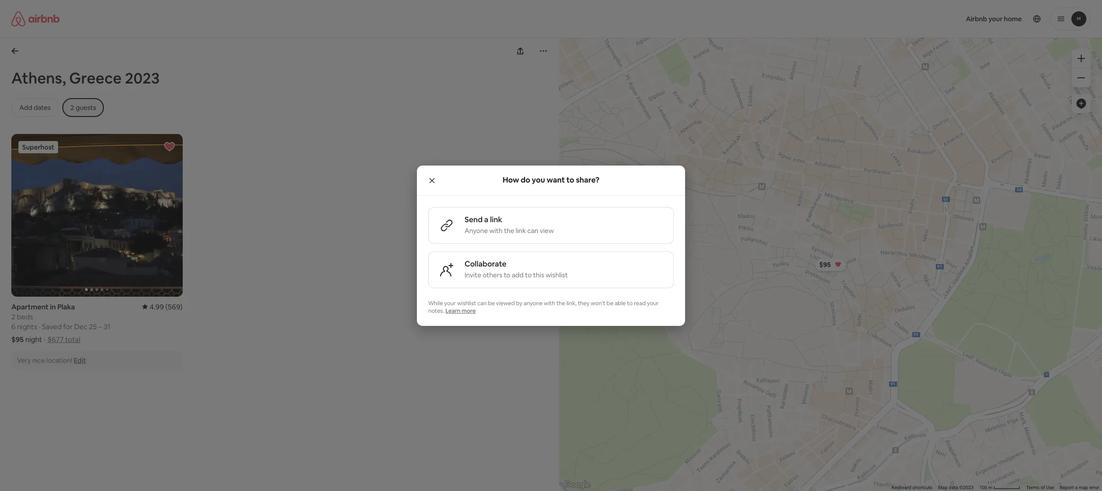 Task type: describe. For each thing, give the bounding box(es) containing it.
anyone
[[524, 300, 543, 307]]

wishlist inside while your wishlist can be viewed by anyone with the link, they won't be able to read your notes.
[[457, 300, 476, 307]]

how do you want to share?
[[503, 175, 600, 185]]

notes.
[[429, 307, 445, 315]]

while
[[429, 300, 443, 307]]

to right 'want'
[[567, 175, 575, 185]]

view
[[540, 227, 554, 235]]

2023
[[125, 69, 160, 88]]

terms of use link
[[1027, 486, 1055, 491]]

night
[[25, 335, 42, 344]]

6
[[11, 322, 15, 331]]

athens,
[[11, 69, 66, 88]]

map data ©2023
[[939, 486, 974, 491]]

31
[[104, 322, 110, 331]]

keyboard shortcuts button
[[892, 485, 933, 492]]

map
[[939, 486, 948, 491]]

0 vertical spatial ·
[[39, 322, 40, 331]]

the inside send a link anyone with the link can view
[[504, 227, 515, 235]]

use
[[1047, 486, 1055, 491]]

you
[[532, 175, 545, 185]]

how
[[503, 175, 519, 185]]

send
[[465, 215, 483, 225]]

read
[[634, 300, 646, 307]]

100 m button
[[977, 485, 1024, 492]]

2 be from the left
[[607, 300, 614, 307]]

send a link anyone with the link can view
[[465, 215, 554, 235]]

in
[[50, 303, 56, 312]]

for
[[63, 322, 73, 331]]

–
[[98, 322, 102, 331]]

learn more link
[[446, 307, 476, 315]]

keyboard
[[892, 486, 912, 491]]

100
[[980, 486, 988, 491]]

report a map error link
[[1061, 486, 1100, 491]]

more
[[462, 307, 476, 315]]

to left 'this'
[[525, 271, 532, 279]]

apartment in plaka 2 beds 6 nights · saved for dec 25 – 31 $95 night · $677 total
[[11, 303, 110, 344]]

shortcuts
[[913, 486, 933, 491]]

greece
[[69, 69, 122, 88]]

they
[[578, 300, 590, 307]]

do
[[521, 175, 531, 185]]

collaborate invite others to add to this wishlist
[[465, 259, 568, 279]]

1 your from the left
[[444, 300, 456, 307]]

data
[[949, 486, 959, 491]]

report
[[1061, 486, 1075, 491]]

a for send
[[485, 215, 489, 225]]

nights
[[17, 322, 37, 331]]

25
[[89, 322, 97, 331]]

zoom in image
[[1078, 55, 1086, 62]]

location!
[[46, 356, 72, 365]]

add
[[512, 271, 524, 279]]

terms
[[1027, 486, 1040, 491]]

$677 total button
[[47, 335, 80, 344]]

share?
[[576, 175, 600, 185]]

learn
[[446, 307, 461, 315]]

2 your from the left
[[647, 300, 659, 307]]

the inside while your wishlist can be viewed by anyone with the link, they won't be able to read your notes.
[[557, 300, 566, 307]]

error
[[1090, 486, 1100, 491]]



Task type: locate. For each thing, give the bounding box(es) containing it.
edit
[[74, 356, 86, 365]]

to inside while your wishlist can be viewed by anyone with the link, they won't be able to read your notes.
[[627, 300, 633, 307]]

1 horizontal spatial wishlist
[[546, 271, 568, 279]]

4.99 out of 5 average rating,  569 reviews image
[[142, 303, 183, 312]]

collaborate
[[465, 259, 507, 269]]

$95 inside button
[[820, 261, 831, 269]]

1 horizontal spatial ·
[[44, 335, 46, 344]]

google map
including 1 saved stay. region
[[506, 0, 1103, 492]]

a left map
[[1076, 486, 1078, 491]]

1 horizontal spatial the
[[557, 300, 566, 307]]

a inside send a link anyone with the link can view
[[485, 215, 489, 225]]

link left view
[[516, 227, 526, 235]]

©2023
[[960, 486, 974, 491]]

with
[[490, 227, 503, 235], [544, 300, 556, 307]]

1 vertical spatial $95
[[11, 335, 24, 344]]

apartment
[[11, 303, 49, 312]]

0 horizontal spatial link
[[490, 215, 503, 225]]

by
[[516, 300, 523, 307]]

profile element
[[563, 0, 1091, 38]]

the right anyone
[[504, 227, 515, 235]]

can left view
[[528, 227, 539, 235]]

can inside send a link anyone with the link can view
[[528, 227, 539, 235]]

want
[[547, 175, 565, 185]]

0 horizontal spatial can
[[478, 300, 487, 307]]

0 vertical spatial wishlist
[[546, 271, 568, 279]]

$95 inside apartment in plaka 2 beds 6 nights · saved for dec 25 – 31 $95 night · $677 total
[[11, 335, 24, 344]]

0 horizontal spatial wishlist
[[457, 300, 476, 307]]

very
[[17, 356, 31, 365]]

4.99 (569)
[[150, 303, 183, 312]]

1 vertical spatial link
[[516, 227, 526, 235]]

report a map error
[[1061, 486, 1100, 491]]

others
[[483, 271, 503, 279]]

edit button
[[74, 356, 86, 365]]

can right "more"
[[478, 300, 487, 307]]

2
[[11, 313, 15, 322]]

4.99
[[150, 303, 164, 312]]

remove from wishlist: apartment in plaka image
[[164, 141, 175, 153]]

viewed
[[496, 300, 515, 307]]

m
[[989, 486, 993, 491]]

0 vertical spatial a
[[485, 215, 489, 225]]

wishlist right 'this'
[[546, 271, 568, 279]]

anyone
[[465, 227, 488, 235]]

can
[[528, 227, 539, 235], [478, 300, 487, 307]]

·
[[39, 322, 40, 331], [44, 335, 46, 344]]

be
[[488, 300, 495, 307], [607, 300, 614, 307]]

dec
[[74, 322, 87, 331]]

1 vertical spatial ·
[[44, 335, 46, 344]]

link,
[[567, 300, 577, 307]]

the
[[504, 227, 515, 235], [557, 300, 566, 307]]

of
[[1041, 486, 1046, 491]]

google image
[[562, 480, 593, 492]]

wishlist inside collaborate invite others to add to this wishlist
[[546, 271, 568, 279]]

to right able
[[627, 300, 633, 307]]

0 vertical spatial $95
[[820, 261, 831, 269]]

· left $677
[[44, 335, 46, 344]]

1 horizontal spatial link
[[516, 227, 526, 235]]

your right 'while'
[[444, 300, 456, 307]]

can inside while your wishlist can be viewed by anyone with the link, they won't be able to read your notes.
[[478, 300, 487, 307]]

terms of use
[[1027, 486, 1055, 491]]

add a place to the map image
[[1076, 98, 1088, 110]]

$677
[[47, 335, 64, 344]]

able
[[615, 300, 626, 307]]

very nice location! edit
[[17, 356, 86, 365]]

100 m
[[980, 486, 994, 491]]

be left the viewed
[[488, 300, 495, 307]]

0 horizontal spatial be
[[488, 300, 495, 307]]

the left "link,"
[[557, 300, 566, 307]]

keyboard shortcuts
[[892, 486, 933, 491]]

won't
[[591, 300, 606, 307]]

saved
[[42, 322, 62, 331]]

0 horizontal spatial your
[[444, 300, 456, 307]]

wishlist down invite
[[457, 300, 476, 307]]

total
[[65, 335, 80, 344]]

1 vertical spatial a
[[1076, 486, 1078, 491]]

beds
[[17, 313, 33, 322]]

with inside while your wishlist can be viewed by anyone with the link, they won't be able to read your notes.
[[544, 300, 556, 307]]

to left add
[[504, 271, 511, 279]]

0 horizontal spatial ·
[[39, 322, 40, 331]]

1 horizontal spatial your
[[647, 300, 659, 307]]

0 horizontal spatial $95
[[11, 335, 24, 344]]

0 vertical spatial link
[[490, 215, 503, 225]]

a right send
[[485, 215, 489, 225]]

0 horizontal spatial with
[[490, 227, 503, 235]]

nice
[[32, 356, 45, 365]]

athens, greece 2023
[[11, 69, 160, 88]]

while your wishlist can be viewed by anyone with the link, they won't be able to read your notes.
[[429, 300, 659, 315]]

1 vertical spatial wishlist
[[457, 300, 476, 307]]

zoom out image
[[1078, 74, 1086, 82]]

0 horizontal spatial a
[[485, 215, 489, 225]]

1 be from the left
[[488, 300, 495, 307]]

1 vertical spatial with
[[544, 300, 556, 307]]

0 horizontal spatial the
[[504, 227, 515, 235]]

a for report
[[1076, 486, 1078, 491]]

· left saved
[[39, 322, 40, 331]]

1 vertical spatial can
[[478, 300, 487, 307]]

plaka
[[57, 303, 75, 312]]

link right send
[[490, 215, 503, 225]]

1 horizontal spatial with
[[544, 300, 556, 307]]

be left able
[[607, 300, 614, 307]]

$95 button
[[816, 258, 847, 271]]

your right read
[[647, 300, 659, 307]]

with inside send a link anyone with the link can view
[[490, 227, 503, 235]]

group
[[11, 134, 183, 297]]

learn more
[[446, 307, 476, 315]]

your
[[444, 300, 456, 307], [647, 300, 659, 307]]

0 vertical spatial with
[[490, 227, 503, 235]]

a
[[485, 215, 489, 225], [1076, 486, 1078, 491]]

map
[[1079, 486, 1089, 491]]

how do you want to share? dialog
[[417, 166, 686, 326]]

link
[[490, 215, 503, 225], [516, 227, 526, 235]]

this
[[533, 271, 544, 279]]

1 horizontal spatial a
[[1076, 486, 1078, 491]]

1 horizontal spatial $95
[[820, 261, 831, 269]]

$95
[[820, 261, 831, 269], [11, 335, 24, 344]]

0 vertical spatial the
[[504, 227, 515, 235]]

1 horizontal spatial be
[[607, 300, 614, 307]]

invite
[[465, 271, 482, 279]]

to
[[567, 175, 575, 185], [504, 271, 511, 279], [525, 271, 532, 279], [627, 300, 633, 307]]

1 vertical spatial the
[[557, 300, 566, 307]]

wishlist
[[546, 271, 568, 279], [457, 300, 476, 307]]

1 horizontal spatial can
[[528, 227, 539, 235]]

(569)
[[165, 303, 183, 312]]

0 vertical spatial can
[[528, 227, 539, 235]]



Task type: vqa. For each thing, say whether or not it's contained in the screenshot.
NOTES.
yes



